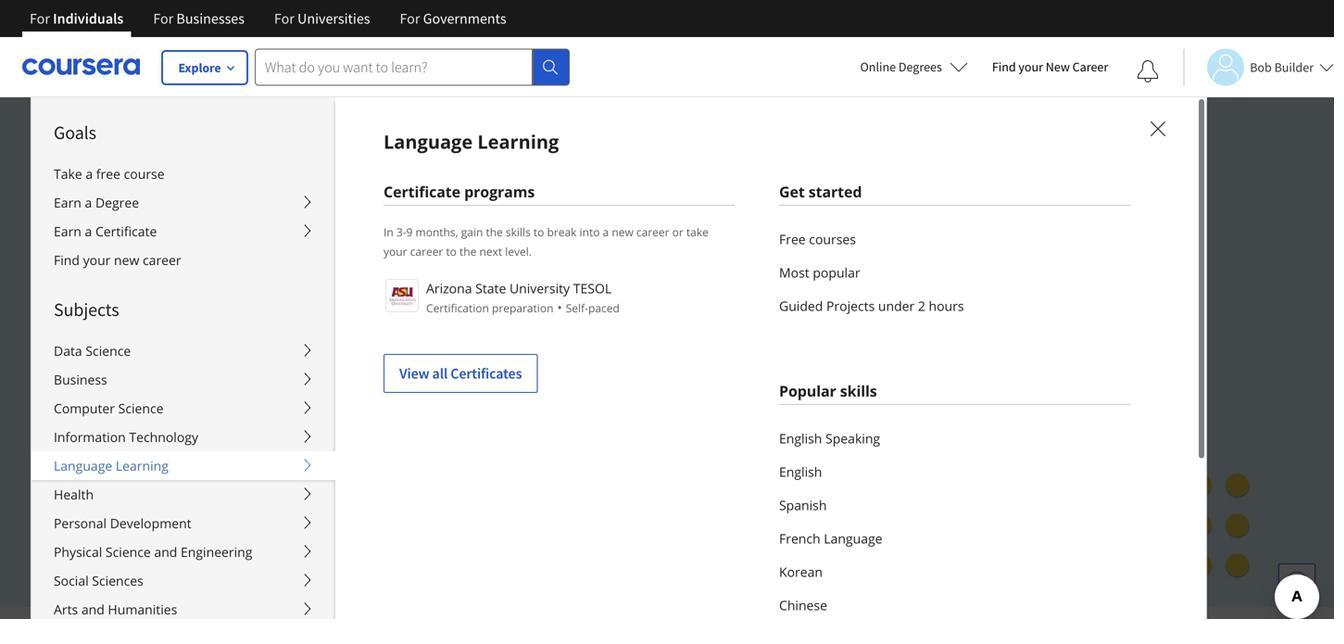 Task type: vqa. For each thing, say whether or not it's contained in the screenshot.
a related to free
yes



Task type: locate. For each thing, give the bounding box(es) containing it.
or
[[673, 224, 684, 240], [130, 502, 144, 519]]

arts and humanities button
[[32, 595, 336, 619]]

4 for from the left
[[400, 9, 420, 28]]

1 vertical spatial language
[[54, 457, 112, 475]]

2 horizontal spatial to
[[534, 224, 545, 240]]

help center image
[[1287, 571, 1309, 593]]

and up subscription
[[216, 293, 253, 321]]

to down the months,
[[446, 244, 457, 259]]

1 vertical spatial free
[[234, 458, 262, 477]]

career up 'on'
[[637, 224, 670, 240]]

find inside find your new career link
[[993, 58, 1017, 75]]

new
[[612, 224, 634, 240], [114, 251, 139, 269]]

information technology
[[54, 428, 198, 446]]

2 vertical spatial and
[[81, 601, 105, 618]]

online degrees button
[[846, 46, 983, 87]]

1 horizontal spatial or
[[673, 224, 684, 240]]

find left new
[[993, 58, 1017, 75]]

your down earn a certificate
[[83, 251, 111, 269]]

1 for from the left
[[30, 9, 50, 28]]

information
[[54, 428, 126, 446]]

language learning
[[384, 129, 559, 154], [54, 457, 169, 475]]

language learning down information technology
[[54, 457, 169, 475]]

free courses
[[780, 230, 857, 248]]

cancel
[[208, 416, 249, 433]]

1 vertical spatial to
[[446, 244, 457, 259]]

1 horizontal spatial new
[[612, 224, 634, 240]]

for left universities at left top
[[274, 9, 295, 28]]

hands-
[[584, 260, 649, 288]]

2
[[919, 297, 926, 315]]

earn down take
[[54, 194, 81, 211]]

anytime
[[253, 416, 306, 433]]

1 vertical spatial english
[[780, 463, 823, 481]]

1 horizontal spatial and
[[154, 543, 177, 561]]

3 for from the left
[[274, 9, 295, 28]]

1 vertical spatial or
[[130, 502, 144, 519]]

1 vertical spatial day
[[266, 502, 289, 519]]

2 list from the top
[[780, 422, 1131, 619]]

language learning up certificate programs
[[384, 129, 559, 154]]

7-
[[194, 458, 207, 477]]

the up "next"
[[486, 224, 503, 240]]

find inside find your new career link
[[54, 251, 80, 269]]

partnername logo image
[[386, 279, 419, 312]]

earn down earn a degree
[[54, 222, 81, 240]]

science inside the physical science and engineering dropdown button
[[106, 543, 151, 561]]

and down the development
[[154, 543, 177, 561]]

the down the gain
[[460, 244, 477, 259]]

0 vertical spatial or
[[673, 224, 684, 240]]

1 list from the top
[[780, 222, 1131, 323]]

a
[[86, 165, 93, 183], [85, 194, 92, 211], [85, 222, 92, 240], [603, 224, 609, 240]]

certificate
[[354, 293, 447, 321]]

start 7-day free trial
[[159, 458, 294, 477]]

0 vertical spatial list
[[780, 222, 1131, 323]]

career
[[637, 224, 670, 240], [410, 244, 443, 259], [143, 251, 181, 269]]

science up information technology
[[118, 400, 164, 417]]

take a free course
[[54, 165, 165, 183]]

$59
[[130, 416, 152, 433]]

world-
[[388, 260, 449, 288]]

1 english from the top
[[780, 430, 823, 447]]

2 horizontal spatial and
[[216, 293, 253, 321]]

or inside in 3-9 months, gain the skills to break into a new career or take your career to the next level.
[[673, 224, 684, 240]]

arts
[[54, 601, 78, 618]]

0 horizontal spatial new
[[114, 251, 139, 269]]

skills
[[506, 224, 531, 240], [841, 381, 878, 401]]

new down earn a certificate
[[114, 251, 139, 269]]

0 horizontal spatial and
[[81, 601, 105, 618]]

language right french
[[824, 530, 883, 547]]

get started
[[780, 182, 863, 202]]

earn inside dropdown button
[[54, 222, 81, 240]]

for left the individuals
[[30, 9, 50, 28]]

1 horizontal spatial the
[[486, 224, 503, 240]]

university
[[510, 280, 570, 297]]

english up spanish
[[780, 463, 823, 481]]

for businesses
[[153, 9, 245, 28]]

english for english
[[780, 463, 823, 481]]

programs
[[465, 182, 535, 202]]

1 horizontal spatial learning
[[478, 129, 559, 154]]

0 vertical spatial learning
[[478, 129, 559, 154]]

1 vertical spatial science
[[118, 400, 164, 417]]

for left businesses
[[153, 9, 174, 28]]

1 vertical spatial certificate
[[95, 222, 157, 240]]

find your new career link
[[983, 56, 1118, 79]]

start
[[159, 458, 192, 477]]

0 vertical spatial english
[[780, 430, 823, 447]]

for for governments
[[400, 9, 420, 28]]

close image
[[1146, 116, 1170, 140], [1146, 116, 1170, 140], [1146, 116, 1170, 140], [1146, 116, 1170, 140], [1146, 116, 1170, 140], [1147, 117, 1171, 141]]

language
[[384, 129, 473, 154], [54, 457, 112, 475], [824, 530, 883, 547]]

certificate inside dropdown button
[[95, 222, 157, 240]]

find
[[993, 58, 1017, 75], [54, 251, 80, 269]]

computer science
[[54, 400, 164, 417]]

1 earn from the top
[[54, 194, 81, 211]]

a inside in 3-9 months, gain the skills to break into a new career or take your career to the next level.
[[603, 224, 609, 240]]

a down earn a degree
[[85, 222, 92, 240]]

chinese
[[780, 597, 828, 614]]

a left free
[[86, 165, 93, 183]]

to up ready
[[295, 260, 315, 288]]

1 horizontal spatial language learning
[[384, 129, 559, 154]]

2 english from the top
[[780, 463, 823, 481]]

language learning inside language learning menu item
[[384, 129, 559, 154]]

personal
[[54, 515, 107, 532]]

1 horizontal spatial day
[[266, 502, 289, 519]]

list
[[780, 222, 1131, 323], [780, 422, 1131, 619]]

certificate inside language learning menu item
[[384, 182, 461, 202]]

0 vertical spatial free
[[780, 230, 806, 248]]

list for get started
[[780, 222, 1131, 323]]

0 vertical spatial find
[[993, 58, 1017, 75]]

0 horizontal spatial certificate
[[95, 222, 157, 240]]

coursera plus image
[[130, 174, 412, 202]]

1 vertical spatial language learning
[[54, 457, 169, 475]]

for for individuals
[[30, 9, 50, 28]]

certification
[[426, 300, 489, 316]]

9
[[407, 224, 413, 240]]

computer science button
[[32, 394, 336, 423]]

career down earn a certificate dropdown button
[[143, 251, 181, 269]]

take
[[54, 165, 82, 183]]

0 horizontal spatial find
[[54, 251, 80, 269]]

get
[[780, 182, 805, 202]]

french language link
[[780, 522, 1131, 555]]

science inside data science dropdown button
[[86, 342, 131, 360]]

0 vertical spatial day
[[207, 458, 231, 477]]

0 horizontal spatial career
[[143, 251, 181, 269]]

speaking
[[826, 430, 881, 447]]

a inside dropdown button
[[85, 222, 92, 240]]

learning up programs
[[478, 129, 559, 154]]

money-
[[293, 502, 341, 519]]

•
[[558, 299, 562, 316]]

0 vertical spatial skills
[[506, 224, 531, 240]]

earn inside dropdown button
[[54, 194, 81, 211]]

0 vertical spatial science
[[86, 342, 131, 360]]

certificate up 9
[[384, 182, 461, 202]]

learning
[[478, 129, 559, 154], [116, 457, 169, 475]]

1 vertical spatial learning
[[116, 457, 169, 475]]

guided projects under 2 hours link
[[780, 289, 1131, 323]]

courses
[[810, 230, 857, 248]]

spanish
[[780, 496, 827, 514]]

1 horizontal spatial to
[[446, 244, 457, 259]]

1 vertical spatial new
[[114, 251, 139, 269]]

social sciences
[[54, 572, 144, 590]]

0 vertical spatial certificate
[[384, 182, 461, 202]]

or left the take
[[673, 224, 684, 240]]

to left break
[[534, 224, 545, 240]]

/year
[[177, 502, 211, 519]]

for
[[30, 9, 50, 28], [153, 9, 174, 28], [274, 9, 295, 28], [400, 9, 420, 28]]

arizona state university tesol certification preparation • self-paced
[[426, 280, 620, 316]]

new inside explore menu element
[[114, 251, 139, 269]]

hours
[[929, 297, 965, 315]]

career down the months,
[[410, 244, 443, 259]]

level.
[[505, 244, 532, 259]]

english down popular
[[780, 430, 823, 447]]

a for degree
[[85, 194, 92, 211]]

language up certificate programs
[[384, 129, 473, 154]]

2 earn from the top
[[54, 222, 81, 240]]

your inside unlimited access to 7,000+ world-class courses, hands-on projects, and job-ready certificate programs—all included in your subscription
[[130, 325, 173, 353]]

class
[[449, 260, 495, 288]]

social
[[54, 572, 89, 590]]

governments
[[423, 9, 507, 28]]

day left money-
[[266, 502, 289, 519]]

0 horizontal spatial day
[[207, 458, 231, 477]]

list containing free courses
[[780, 222, 1131, 323]]

0 horizontal spatial to
[[295, 260, 315, 288]]

find down earn a certificate
[[54, 251, 80, 269]]

korean
[[780, 563, 823, 581]]

skills up 'level.'
[[506, 224, 531, 240]]

0 vertical spatial earn
[[54, 194, 81, 211]]

skills up the speaking
[[841, 381, 878, 401]]

earn
[[54, 194, 81, 211], [54, 222, 81, 240]]

your inside in 3-9 months, gain the skills to break into a new career or take your career to the next level.
[[384, 244, 407, 259]]

0 vertical spatial and
[[216, 293, 253, 321]]

0 vertical spatial the
[[486, 224, 503, 240]]

0 horizontal spatial free
[[234, 458, 262, 477]]

1 vertical spatial find
[[54, 251, 80, 269]]

1 horizontal spatial free
[[780, 230, 806, 248]]

your down 3-
[[384, 244, 407, 259]]

a left degree in the top of the page
[[85, 194, 92, 211]]

None search field
[[255, 49, 570, 86]]

and inside dropdown button
[[154, 543, 177, 561]]

most popular
[[780, 264, 861, 281]]

science up business
[[86, 342, 131, 360]]

new right into
[[612, 224, 634, 240]]

for for businesses
[[153, 9, 174, 28]]

to inside unlimited access to 7,000+ world-class courses, hands-on projects, and job-ready certificate programs—all included in your subscription
[[295, 260, 315, 288]]

science for data
[[86, 342, 131, 360]]

1 vertical spatial list
[[780, 422, 1131, 619]]

science for computer
[[118, 400, 164, 417]]

and right arts
[[81, 601, 105, 618]]

your down projects,
[[130, 325, 173, 353]]

skills inside in 3-9 months, gain the skills to break into a new career or take your career to the next level.
[[506, 224, 531, 240]]

english
[[780, 430, 823, 447], [780, 463, 823, 481]]

0 horizontal spatial language
[[54, 457, 112, 475]]

day down "$59 /month, cancel anytime"
[[207, 458, 231, 477]]

2 horizontal spatial language
[[824, 530, 883, 547]]

1 horizontal spatial find
[[993, 58, 1017, 75]]

learning down information technology
[[116, 457, 169, 475]]

1 vertical spatial earn
[[54, 222, 81, 240]]

list containing english speaking
[[780, 422, 1131, 619]]

a inside dropdown button
[[85, 194, 92, 211]]

access
[[228, 260, 290, 288]]

free
[[96, 165, 120, 183]]

free left "trial"
[[234, 458, 262, 477]]

certificate up find your new career on the top
[[95, 222, 157, 240]]

your
[[1019, 58, 1044, 75], [384, 244, 407, 259], [83, 251, 111, 269], [130, 325, 173, 353]]

1 horizontal spatial certificate
[[384, 182, 461, 202]]

in
[[680, 293, 697, 321]]

2 vertical spatial science
[[106, 543, 151, 561]]

2 vertical spatial to
[[295, 260, 315, 288]]

find for find your new career
[[54, 251, 80, 269]]

for up what do you want to learn? text field
[[400, 9, 420, 28]]

find your new career
[[993, 58, 1109, 75]]

0 horizontal spatial learning
[[116, 457, 169, 475]]

learning inside dropdown button
[[116, 457, 169, 475]]

1 horizontal spatial skills
[[841, 381, 878, 401]]

on
[[649, 260, 674, 288]]

1 vertical spatial the
[[460, 244, 477, 259]]

0 vertical spatial language
[[384, 129, 473, 154]]

science inside computer science popup button
[[118, 400, 164, 417]]

0 horizontal spatial skills
[[506, 224, 531, 240]]

2 for from the left
[[153, 9, 174, 28]]

universities
[[298, 9, 370, 28]]

language down "information"
[[54, 457, 112, 475]]

0 horizontal spatial language learning
[[54, 457, 169, 475]]

and
[[216, 293, 253, 321], [154, 543, 177, 561], [81, 601, 105, 618]]

find for find your new career
[[993, 58, 1017, 75]]

or left '$399'
[[130, 502, 144, 519]]

What do you want to learn? text field
[[255, 49, 533, 86]]

1 vertical spatial and
[[154, 543, 177, 561]]

science
[[86, 342, 131, 360], [118, 400, 164, 417], [106, 543, 151, 561]]

1 horizontal spatial language
[[384, 129, 473, 154]]

0 vertical spatial new
[[612, 224, 634, 240]]

courses,
[[500, 260, 579, 288]]

science down personal development
[[106, 543, 151, 561]]

0 horizontal spatial the
[[460, 244, 477, 259]]

free up the most
[[780, 230, 806, 248]]

start 7-day free trial button
[[130, 445, 324, 490]]

0 vertical spatial language learning
[[384, 129, 559, 154]]

a right into
[[603, 224, 609, 240]]



Task type: describe. For each thing, give the bounding box(es) containing it.
$399
[[147, 502, 177, 519]]

businesses
[[177, 9, 245, 28]]

job-
[[258, 293, 295, 321]]

2 horizontal spatial career
[[637, 224, 670, 240]]

subjects
[[54, 298, 119, 321]]

language learning inside language learning dropdown button
[[54, 457, 169, 475]]

for governments
[[400, 9, 507, 28]]

explore
[[178, 59, 221, 76]]

paced
[[589, 300, 620, 316]]

data science button
[[32, 337, 336, 365]]

development
[[110, 515, 192, 532]]

2 vertical spatial language
[[824, 530, 883, 547]]

chinese link
[[780, 589, 1131, 619]]

banner navigation
[[15, 0, 522, 37]]

business
[[54, 371, 107, 388]]

for universities
[[274, 9, 370, 28]]

tesol
[[574, 280, 612, 297]]

/month,
[[152, 416, 205, 433]]

state
[[476, 280, 506, 297]]

explore button
[[162, 51, 248, 84]]

language learning menu item
[[335, 96, 1335, 619]]

0 vertical spatial to
[[534, 224, 545, 240]]

view
[[400, 364, 430, 383]]

french
[[780, 530, 821, 547]]

language learning group
[[31, 96, 1335, 619]]

goals
[[54, 121, 96, 144]]

1 vertical spatial skills
[[841, 381, 878, 401]]

view all certificates
[[400, 364, 522, 383]]

health
[[54, 486, 94, 503]]

take
[[687, 224, 709, 240]]

new
[[1046, 58, 1071, 75]]

bob
[[1251, 59, 1273, 76]]

and inside dropdown button
[[81, 601, 105, 618]]

take a free course link
[[32, 159, 336, 188]]

earn a certificate button
[[32, 217, 336, 246]]

0 horizontal spatial or
[[130, 502, 144, 519]]

close image
[[1146, 116, 1170, 140]]

english speaking link
[[780, 422, 1131, 455]]

bob builder button
[[1184, 49, 1335, 86]]

show notifications image
[[1138, 60, 1160, 83]]

english speaking
[[780, 430, 881, 447]]

view all certificates list
[[384, 277, 735, 393]]

your left new
[[1019, 58, 1044, 75]]

career inside explore menu element
[[143, 251, 181, 269]]

guided
[[780, 297, 824, 315]]

a for certificate
[[85, 222, 92, 240]]

projects
[[827, 297, 875, 315]]

your inside explore menu element
[[83, 251, 111, 269]]

language inside dropdown button
[[54, 457, 112, 475]]

builder
[[1275, 59, 1315, 76]]

list for popular skills
[[780, 422, 1131, 619]]

career
[[1073, 58, 1109, 75]]

all
[[433, 364, 448, 383]]

individuals
[[53, 9, 124, 28]]

months,
[[416, 224, 459, 240]]

unlimited
[[130, 260, 223, 288]]

projects,
[[130, 293, 211, 321]]

free inside language learning menu item
[[780, 230, 806, 248]]

earn a degree
[[54, 194, 139, 211]]

next
[[480, 244, 503, 259]]

break
[[547, 224, 577, 240]]

14-
[[247, 502, 266, 519]]

online degrees
[[861, 58, 943, 75]]

business button
[[32, 365, 336, 394]]

or $399 /year with 14-day money-back guarantee
[[130, 502, 442, 519]]

language learning button
[[32, 451, 336, 480]]

social sciences button
[[32, 566, 336, 595]]

most popular link
[[780, 256, 1131, 289]]

course
[[124, 165, 165, 183]]

gain
[[461, 224, 483, 240]]

guarantee
[[375, 502, 442, 519]]

learning inside menu item
[[478, 129, 559, 154]]

data
[[54, 342, 82, 360]]

$59 /month, cancel anytime
[[130, 416, 306, 433]]

programs—all
[[453, 293, 587, 321]]

for for universities
[[274, 9, 295, 28]]

back
[[341, 502, 372, 519]]

earn for earn a certificate
[[54, 222, 81, 240]]

sciences
[[92, 572, 144, 590]]

and inside unlimited access to 7,000+ world-class courses, hands-on projects, and job-ready certificate programs—all included in your subscription
[[216, 293, 253, 321]]

new inside in 3-9 months, gain the skills to break into a new career or take your career to the next level.
[[612, 224, 634, 240]]

find your new career
[[54, 251, 181, 269]]

most
[[780, 264, 810, 281]]

humanities
[[108, 601, 177, 618]]

preparation
[[492, 300, 554, 316]]

coursera image
[[22, 52, 140, 82]]

online
[[861, 58, 897, 75]]

degrees
[[899, 58, 943, 75]]

guided projects under 2 hours
[[780, 297, 965, 315]]

explore menu element
[[32, 97, 336, 619]]

certificate programs
[[384, 182, 535, 202]]

day inside 'button'
[[207, 458, 231, 477]]

certificates
[[451, 364, 522, 383]]

in 3-9 months, gain the skills to break into a new career or take your career to the next level.
[[384, 224, 709, 259]]

1 horizontal spatial career
[[410, 244, 443, 259]]

included
[[593, 293, 674, 321]]

free inside 'button'
[[234, 458, 262, 477]]

with
[[214, 502, 243, 519]]

earn for earn a degree
[[54, 194, 81, 211]]

free courses link
[[780, 222, 1131, 256]]

english for english speaking
[[780, 430, 823, 447]]

technology
[[129, 428, 198, 446]]

science for physical
[[106, 543, 151, 561]]

popular
[[813, 264, 861, 281]]

3-
[[397, 224, 407, 240]]

bob builder
[[1251, 59, 1315, 76]]

a for free
[[86, 165, 93, 183]]

computer
[[54, 400, 115, 417]]



